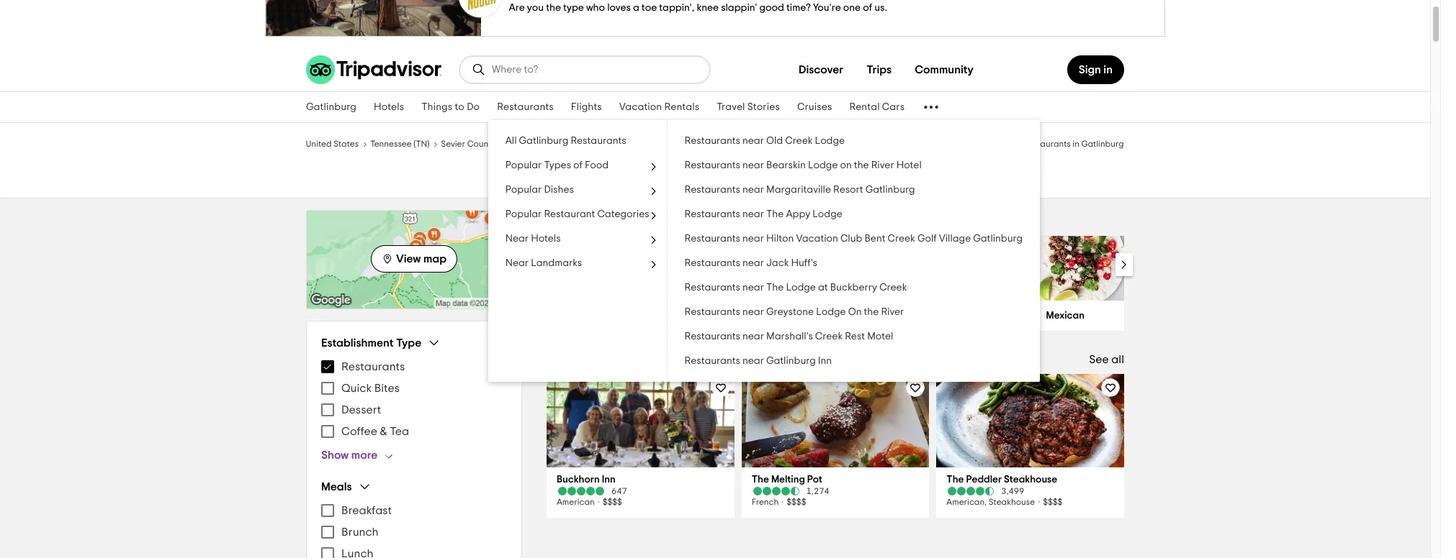 Task type: vqa. For each thing, say whether or not it's contained in the screenshot.
Start A Trip With Ai
no



Task type: locate. For each thing, give the bounding box(es) containing it.
0 vertical spatial vacation
[[619, 102, 662, 112]]

popular inside button
[[506, 161, 542, 171]]

9 near from the top
[[743, 332, 765, 342]]

greystone
[[767, 308, 814, 318]]

1 horizontal spatial in
[[1073, 140, 1080, 148]]

tennessee
[[371, 140, 412, 148]]

near down near hotels
[[506, 259, 529, 269]]

near up restaurants near jack huff's
[[743, 234, 765, 244]]

near up restaurants near the appy lodge
[[743, 185, 765, 195]]

$$$$
[[603, 498, 622, 507], [787, 498, 806, 507], [1043, 498, 1063, 507]]

0 horizontal spatial food
[[585, 161, 609, 171]]

pot
[[807, 475, 822, 485]]

to
[[455, 102, 465, 112]]

3,499
[[1001, 488, 1024, 496]]

restaurants near jack huff's link
[[668, 251, 1040, 276]]

5 near from the top
[[743, 234, 765, 244]]

$$$$ down 647
[[603, 498, 622, 507]]

vacation up the huff's
[[797, 234, 839, 244]]

huff's
[[792, 259, 818, 269]]

more
[[351, 450, 378, 462]]

restaurants near gatlinburg inn
[[685, 357, 832, 367]]

gatlinburg inside restaurants near margaritaville resort gatlinburg link
[[866, 185, 915, 195]]

county
[[468, 140, 496, 148]]

near for restaurants near the appy lodge
[[743, 210, 765, 220]]

steakhouse down 3,499
[[989, 498, 1035, 507]]

show
[[321, 450, 349, 462]]

the
[[854, 161, 869, 171], [864, 308, 879, 318]]

village
[[939, 234, 971, 244]]

the peddler steakhouse
[[947, 475, 1058, 485]]

sign in
[[1079, 64, 1113, 76]]

$$$$ down the 3,499 link
[[1043, 498, 1063, 507]]

menu containing restaurants
[[321, 357, 507, 443]]

None search field
[[460, 57, 709, 83]]

near up near landmarks
[[506, 234, 529, 244]]

1 group from the top
[[321, 336, 507, 463]]

8 near from the top
[[743, 308, 765, 318]]

see all
[[1089, 354, 1124, 366]]

0 vertical spatial river
[[872, 161, 895, 171]]

near left greystone
[[743, 308, 765, 318]]

2 near from the top
[[743, 161, 765, 171]]

hotels up tennessee
[[374, 102, 404, 112]]

1 vertical spatial in
[[1073, 140, 1080, 148]]

browse gatlinburg by food
[[545, 212, 755, 229]]

near for restaurants near old creek lodge
[[743, 136, 765, 146]]

creek down seafood
[[816, 332, 843, 342]]

1 horizontal spatial food
[[715, 212, 755, 229]]

1 near from the top
[[743, 136, 765, 146]]

0 vertical spatial popular
[[506, 161, 542, 171]]

establishment type
[[321, 337, 422, 349]]

1 $$$$ from the left
[[603, 498, 622, 507]]

1 near from the top
[[506, 234, 529, 244]]

1 vertical spatial vacation
[[797, 234, 839, 244]]

1 vertical spatial steakhouse
[[1004, 475, 1058, 485]]

river left hotel
[[872, 161, 895, 171]]

hotel
[[897, 161, 922, 171]]

near left jack
[[743, 259, 765, 269]]

0 vertical spatial group
[[321, 336, 507, 463]]

near
[[506, 234, 529, 244], [506, 259, 529, 269]]

the
[[767, 210, 784, 220], [767, 283, 784, 293], [752, 475, 769, 485], [947, 475, 964, 485]]

2 vertical spatial popular
[[506, 210, 542, 220]]

show more
[[321, 450, 378, 462]]

rental
[[849, 102, 880, 112]]

tennessee (tn) link
[[371, 138, 430, 149]]

2 horizontal spatial $$$$
[[1043, 498, 1063, 507]]

steakhouse
[[678, 311, 731, 321], [1004, 475, 1058, 485], [989, 498, 1035, 507]]

discover
[[799, 64, 844, 76]]

cars
[[882, 102, 905, 112]]

1 vertical spatial the
[[864, 308, 879, 318]]

in down restaurants near old creek lodge
[[713, 163, 731, 187]]

1 vertical spatial near
[[506, 259, 529, 269]]

0 horizontal spatial gatlinburg link
[[297, 92, 365, 122]]

coffee & tea
[[341, 426, 409, 438]]

1 vertical spatial group
[[321, 480, 507, 559]]

creek right the old at the top of page
[[786, 136, 813, 146]]

all
[[1112, 354, 1124, 366]]

0 vertical spatial in
[[1104, 64, 1113, 76]]

near for restaurants near hilton vacation club bent creek golf village gatlinburg
[[743, 234, 765, 244]]

near for restaurants near gatlinburg inn
[[743, 357, 765, 367]]

sign
[[1079, 64, 1101, 76]]

1 vertical spatial food
[[715, 212, 755, 229]]

in right sign
[[1104, 64, 1113, 76]]

popular restaurant categories
[[506, 210, 650, 220]]

1 vertical spatial river
[[882, 308, 905, 318]]

food for browse gatlinburg by food
[[715, 212, 755, 229]]

popular up near hotels
[[506, 210, 542, 220]]

3 near from the top
[[743, 185, 765, 195]]

3 popular from the top
[[506, 210, 542, 220]]

sevier
[[441, 140, 466, 148]]

food right of
[[585, 161, 609, 171]]

advertisement region
[[0, 0, 1430, 37]]

vacation
[[619, 102, 662, 112], [797, 234, 839, 244]]

group
[[321, 336, 507, 463], [321, 480, 507, 559]]

0 vertical spatial inn
[[818, 357, 832, 367]]

2 menu from the top
[[321, 501, 507, 559]]

10 near from the top
[[743, 357, 765, 367]]

the melting pot link
[[752, 474, 919, 487]]

0 horizontal spatial in
[[713, 163, 731, 187]]

view map
[[396, 253, 447, 265]]

2 $$$$ from the left
[[787, 498, 806, 507]]

gatlinburg
[[306, 102, 357, 112], [519, 136, 569, 146], [508, 140, 550, 148], [562, 140, 604, 148], [1082, 140, 1124, 148], [736, 163, 848, 187], [866, 185, 915, 195], [604, 212, 688, 229], [974, 234, 1023, 244], [767, 357, 816, 367]]

near down restaurants near jack huff's
[[743, 283, 765, 293]]

0 vertical spatial near
[[506, 234, 529, 244]]

rental cars link
[[841, 92, 913, 122]]

$$$$ down the melting on the right bottom of the page
[[787, 498, 806, 507]]

at
[[819, 283, 828, 293]]

bent
[[865, 234, 886, 244]]

american,
[[947, 498, 987, 507]]

creek right 'buckberry'
[[880, 283, 907, 293]]

0 horizontal spatial hotels
[[374, 102, 404, 112]]

the down jack
[[767, 283, 784, 293]]

1 vertical spatial inn
[[602, 475, 616, 485]]

near down restaurants near marshall's creek rest motel
[[743, 357, 765, 367]]

0 vertical spatial gatlinburg link
[[297, 92, 365, 122]]

3 $$$$ from the left
[[1043, 498, 1063, 507]]

2 horizontal spatial in
[[1104, 64, 1113, 76]]

1 vertical spatial gatlinburg link
[[508, 138, 550, 149]]

$$$$ for buckhorn inn
[[603, 498, 622, 507]]

2 near from the top
[[506, 259, 529, 269]]

things
[[421, 102, 452, 112]]

sevier county
[[441, 140, 496, 148]]

the up american, on the bottom
[[947, 475, 964, 485]]

$$$$ for the peddler steakhouse
[[1043, 498, 1063, 507]]

647
[[612, 488, 627, 496]]

bearskin
[[767, 161, 806, 171]]

seafood link
[[791, 301, 908, 331]]

popular down all
[[506, 161, 542, 171]]

0 vertical spatial food
[[585, 161, 609, 171]]

6 near from the top
[[743, 259, 765, 269]]

gatlinburg link
[[297, 92, 365, 122], [508, 138, 550, 149]]

creek inside restaurants near hilton vacation club bent creek golf village gatlinburg link
[[888, 234, 916, 244]]

restaurants near marshall's creek rest motel
[[685, 332, 894, 342]]

gatlinburg restaurants
[[562, 140, 654, 148]]

near for restaurants near jack huff's
[[743, 259, 765, 269]]

3,499 link
[[947, 487, 1114, 497]]

0 vertical spatial the
[[854, 161, 869, 171]]

near for near landmarks
[[506, 259, 529, 269]]

restaurants near old creek lodge link
[[668, 129, 1040, 153]]

0 horizontal spatial $$$$
[[603, 498, 622, 507]]

buckhorn inn link
[[557, 474, 724, 487]]

1 horizontal spatial inn
[[818, 357, 832, 367]]

7 near from the top
[[743, 283, 765, 293]]

1 popular from the top
[[506, 161, 542, 171]]

united states
[[306, 140, 359, 148]]

river for restaurants near bearskin lodge on the river hotel
[[872, 161, 895, 171]]

gatlinburg link down restaurants link
[[508, 138, 550, 149]]

tennessee (tn)
[[371, 140, 430, 148]]

tripadvisor image
[[306, 55, 442, 84]]

popular left dishes
[[506, 185, 542, 195]]

menu
[[321, 357, 507, 443], [321, 501, 507, 559]]

creek inside restaurants near the lodge at buckberry creek link
[[880, 283, 907, 293]]

near left appy
[[743, 210, 765, 220]]

creek left 'golf'
[[888, 234, 916, 244]]

hotels inside button
[[531, 234, 561, 244]]

2 popular from the top
[[506, 185, 542, 195]]

near inside button
[[506, 234, 529, 244]]

1 menu from the top
[[321, 357, 507, 443]]

brunch
[[341, 527, 379, 539]]

golf
[[918, 234, 937, 244]]

river up motel
[[882, 308, 905, 318]]

best
[[1002, 140, 1022, 148]]

0 vertical spatial menu
[[321, 357, 507, 443]]

4.5 of 5 bubbles. 1,274 reviews element
[[752, 487, 919, 497]]

near up restaurants near gatlinburg inn
[[743, 332, 765, 342]]

1 horizontal spatial $$$$
[[787, 498, 806, 507]]

1 vertical spatial hotels
[[531, 234, 561, 244]]

trips
[[867, 64, 892, 76]]

1 horizontal spatial gatlinburg link
[[508, 138, 550, 149]]

1 vertical spatial popular
[[506, 185, 542, 195]]

food right by
[[715, 212, 755, 229]]

near inside button
[[506, 259, 529, 269]]

view map button
[[371, 245, 457, 273]]

near landmarks button
[[488, 251, 667, 276]]

river
[[872, 161, 895, 171], [882, 308, 905, 318]]

united states link
[[306, 138, 359, 149]]

4 near from the top
[[743, 210, 765, 220]]

$$$$ for the melting pot
[[787, 498, 806, 507]]

steakhouse down restaurants near jack huff's
[[678, 311, 731, 321]]

popular inside "button"
[[506, 185, 542, 195]]

marshall's
[[767, 332, 813, 342]]

gatlinburg link up united states link
[[297, 92, 365, 122]]

inn
[[818, 357, 832, 367], [602, 475, 616, 485]]

1 horizontal spatial hotels
[[531, 234, 561, 244]]

1 vertical spatial menu
[[321, 501, 507, 559]]

hotels up near landmarks
[[531, 234, 561, 244]]

popular inside button
[[506, 210, 542, 220]]

near left the old at the top of page
[[743, 136, 765, 146]]

2 group from the top
[[321, 480, 507, 559]]

meals
[[321, 481, 352, 493]]

in right best
[[1073, 140, 1080, 148]]

near for restaurants near bearskin lodge on the river hotel
[[743, 161, 765, 171]]

near down restaurants near old creek lodge
[[743, 161, 765, 171]]

discover button
[[787, 55, 855, 84]]

food
[[585, 161, 609, 171], [715, 212, 755, 229]]

in
[[1104, 64, 1113, 76], [1073, 140, 1080, 148], [713, 163, 731, 187]]

vacation left rentals
[[619, 102, 662, 112]]

lodge for at
[[786, 283, 816, 293]]

popular types of food button
[[488, 153, 667, 178]]

inn up 647
[[602, 475, 616, 485]]

inn down restaurants near marshall's creek rest motel link
[[818, 357, 832, 367]]

food inside button
[[585, 161, 609, 171]]

steakhouse up the 3,499 link
[[1004, 475, 1058, 485]]

2 vertical spatial in
[[713, 163, 731, 187]]



Task type: describe. For each thing, give the bounding box(es) containing it.
restaurants near greystone lodge on the river link
[[668, 300, 1040, 325]]

menu containing breakfast
[[321, 501, 507, 559]]

american, steakhouse
[[947, 498, 1035, 507]]

gatlinburg inside restaurants near hilton vacation club bent creek golf village gatlinburg link
[[974, 234, 1023, 244]]

lodge for on
[[817, 308, 846, 318]]

restaurants near bearskin lodge on the river hotel
[[685, 161, 922, 171]]

restaurants near hilton vacation club bent creek golf village gatlinburg link
[[668, 227, 1040, 251]]

margaritaville
[[767, 185, 832, 195]]

vacation rentals link
[[611, 92, 708, 122]]

the peddler steakhouse link
[[947, 474, 1114, 487]]

buckberry
[[831, 283, 878, 293]]

gatlinburg inside restaurants near gatlinburg inn link
[[767, 357, 816, 367]]

the 10  best restaurants in gatlinburg
[[973, 140, 1124, 148]]

lodge for on
[[808, 161, 838, 171]]

establishment
[[321, 337, 394, 349]]

restaurants near gatlinburg inn link
[[668, 349, 1040, 374]]

popular dishes button
[[488, 178, 667, 202]]

restaurant
[[544, 210, 596, 220]]

motel
[[868, 332, 894, 342]]

cruises link
[[789, 92, 841, 122]]

near for near hotels
[[506, 234, 529, 244]]

0 vertical spatial steakhouse
[[678, 311, 731, 321]]

community
[[915, 64, 974, 76]]

view
[[396, 253, 421, 265]]

cruises
[[797, 102, 832, 112]]

near for restaurants near marshall's creek rest motel
[[743, 332, 765, 342]]

hilton
[[767, 234, 794, 244]]

group containing establishment type
[[321, 336, 507, 463]]

quick bites
[[341, 383, 400, 395]]

restaurants near marshall's creek rest motel link
[[668, 325, 1040, 349]]

on
[[841, 161, 852, 171]]

categories
[[598, 210, 650, 220]]

popular restaurant categories button
[[488, 202, 667, 227]]

0 vertical spatial hotels
[[374, 102, 404, 112]]

gatlinburg inside all gatlinburg restaurants link
[[519, 136, 569, 146]]

on
[[849, 308, 862, 318]]

steakhouse link
[[668, 301, 785, 331]]

see
[[1089, 354, 1109, 366]]

popular for popular restaurant categories
[[506, 210, 542, 220]]

restaurants near margaritaville resort gatlinburg link
[[668, 178, 1040, 202]]

1 horizontal spatial vacation
[[797, 234, 839, 244]]

search image
[[472, 63, 486, 77]]

rental cars
[[849, 102, 905, 112]]

near for restaurants near the lodge at buckberry creek
[[743, 283, 765, 293]]

trips button
[[855, 55, 903, 84]]

restaurants near jack huff's
[[685, 259, 818, 269]]

restaurants near greystone lodge on the river
[[685, 308, 905, 318]]

the for on
[[864, 308, 879, 318]]

Search search field
[[492, 63, 698, 76]]

the left appy
[[767, 210, 784, 220]]

rentals
[[664, 102, 700, 112]]

creek inside restaurants near old creek lodge link
[[786, 136, 813, 146]]

restaurants near bearskin lodge on the river hotel link
[[668, 153, 1040, 178]]

(tn)
[[414, 140, 430, 148]]

2 vertical spatial steakhouse
[[989, 498, 1035, 507]]

4.5 of 5 bubbles. 3,499 reviews element
[[947, 487, 1114, 497]]

popular for popular types of food
[[506, 161, 542, 171]]

river for restaurants near greystone lodge on the river
[[882, 308, 905, 318]]

community button
[[903, 55, 985, 84]]

all
[[506, 136, 517, 146]]

by
[[692, 212, 711, 229]]

the up french
[[752, 475, 769, 485]]

map
[[423, 253, 447, 265]]

the for on
[[854, 161, 869, 171]]

do
[[467, 102, 480, 112]]

melting
[[771, 475, 805, 485]]

seafood
[[801, 311, 840, 321]]

near for restaurants near margaritaville resort gatlinburg
[[743, 185, 765, 195]]

landmarks
[[531, 259, 582, 269]]

food for popular types of food
[[585, 161, 609, 171]]

popular for popular dishes
[[506, 185, 542, 195]]

restaurants near hilton vacation club bent creek golf village gatlinburg
[[685, 234, 1023, 244]]

mexican link
[[1036, 301, 1153, 331]]

647 link
[[557, 487, 724, 497]]

buckhorn inn
[[557, 475, 616, 485]]

appy
[[786, 210, 811, 220]]

hotels link
[[365, 92, 413, 122]]

0 horizontal spatial inn
[[602, 475, 616, 485]]

near hotels
[[506, 234, 561, 244]]

travel stories link
[[708, 92, 789, 122]]

things to do
[[421, 102, 480, 112]]

restaurants link
[[488, 92, 562, 122]]

american
[[557, 498, 595, 507]]

types
[[544, 161, 572, 171]]

in for sign in
[[1104, 64, 1113, 76]]

jack
[[767, 259, 789, 269]]

all gatlinburg restaurants
[[506, 136, 627, 146]]

in for restaurants in gatlinburg
[[713, 163, 731, 187]]

of
[[574, 161, 583, 171]]

sevier county link
[[441, 138, 496, 149]]

peddler
[[966, 475, 1002, 485]]

type
[[396, 337, 422, 349]]

show more button
[[321, 449, 401, 463]]

coffee
[[341, 426, 377, 438]]

tea
[[390, 426, 409, 438]]

creek inside restaurants near marshall's creek rest motel link
[[816, 332, 843, 342]]

sign in link
[[1067, 55, 1124, 84]]

browse
[[545, 212, 601, 229]]

popular types of food
[[506, 161, 609, 171]]

near for restaurants near greystone lodge on the river
[[743, 308, 765, 318]]

united
[[306, 140, 332, 148]]

dessert
[[341, 405, 381, 416]]

0 horizontal spatial vacation
[[619, 102, 662, 112]]

&
[[380, 426, 387, 438]]

restaurants near the lodge at buckberry creek link
[[668, 276, 1040, 300]]

see all link
[[1089, 354, 1124, 366]]

group containing meals
[[321, 480, 507, 559]]

5.0 of 5 bubbles. 647 reviews element
[[557, 487, 724, 497]]

10
[[992, 140, 1000, 148]]



